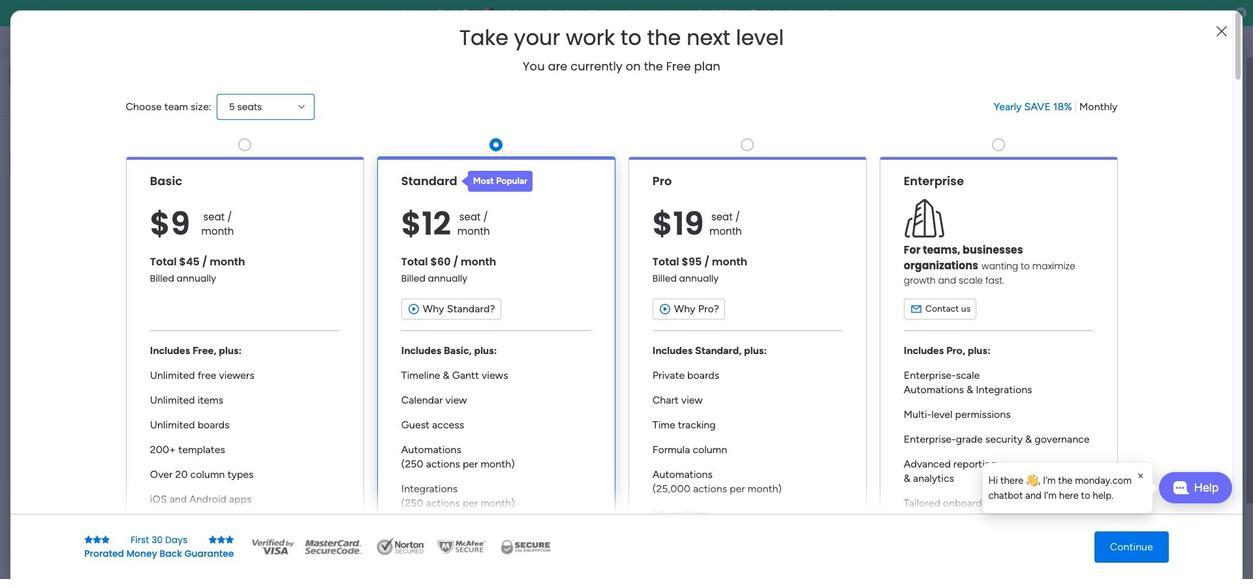 Task type: vqa. For each thing, say whether or not it's contained in the screenshot.
Templates Image
yes



Task type: locate. For each thing, give the bounding box(es) containing it.
3 star image from the left
[[217, 536, 226, 545]]

close recently visited image
[[241, 133, 257, 148]]

list box
[[0, 179, 166, 402]]

option
[[8, 65, 159, 86], [8, 87, 159, 108], [0, 180, 166, 183]]

tier options list box
[[126, 133, 1118, 580]]

section head
[[461, 171, 533, 192]]

2 vertical spatial option
[[0, 180, 166, 183]]

templates image image
[[1011, 125, 1183, 215]]

basic tier selected option
[[126, 157, 364, 580]]

1 element
[[372, 337, 388, 353]]

2 star image from the left
[[101, 536, 110, 545]]

public board image
[[437, 264, 451, 279]]

1 horizontal spatial star image
[[209, 536, 217, 545]]

0 horizontal spatial star image
[[84, 536, 93, 545]]

norton secured image
[[371, 538, 430, 557]]

component image
[[437, 285, 449, 297]]

2 star image from the left
[[209, 536, 217, 545]]

enterprise tier selected option
[[880, 157, 1118, 580]]

dialog
[[983, 463, 1153, 514]]

jacob simon image
[[1217, 31, 1238, 52]]

quick search results list box
[[241, 148, 967, 321]]

heading
[[459, 26, 784, 50]]

1 vertical spatial option
[[8, 87, 159, 108]]

verified by visa image
[[250, 538, 295, 557]]

star image
[[84, 536, 93, 545], [209, 536, 217, 545]]

star image
[[93, 536, 101, 545], [101, 536, 110, 545], [217, 536, 226, 545], [226, 536, 234, 545]]

help center element
[[999, 400, 1195, 453]]



Task type: describe. For each thing, give the bounding box(es) containing it.
1 star image from the left
[[84, 536, 93, 545]]

section head inside standard tier selected option
[[461, 171, 533, 192]]

mastercard secure code image
[[301, 538, 366, 557]]

chat bot icon image
[[1173, 482, 1189, 495]]

pro tier selected option
[[628, 157, 867, 580]]

workspace image
[[262, 555, 294, 580]]

1 star image from the left
[[93, 536, 101, 545]]

standard tier selected option
[[377, 157, 615, 580]]

close update feed (inbox) image
[[241, 337, 257, 353]]

mcafee secure image
[[435, 538, 487, 557]]

billing cycle selection group
[[994, 100, 1118, 114]]

4 star image from the left
[[226, 536, 234, 545]]

close my workspaces image
[[241, 516, 257, 532]]

ssl encrypted image
[[493, 538, 558, 557]]

remove from favorites image
[[392, 265, 406, 278]]

0 vertical spatial option
[[8, 65, 159, 86]]



